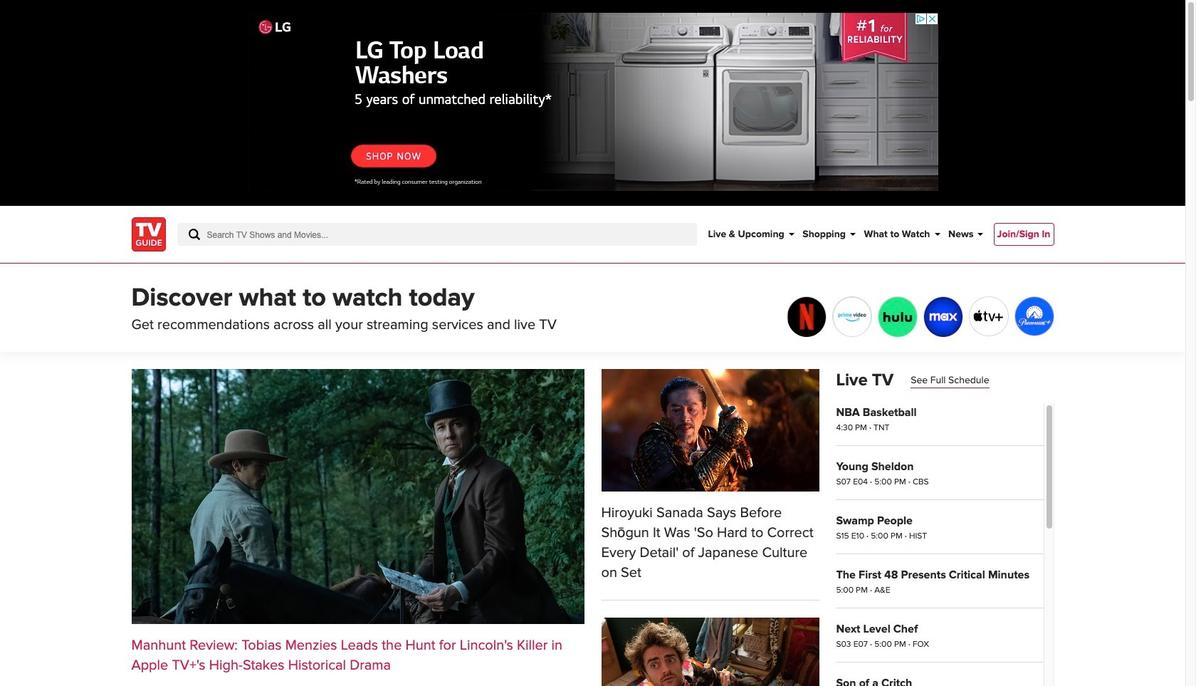 Task type: describe. For each thing, give the bounding box(es) containing it.
Search TV Shows and Movies... text field
[[177, 223, 697, 246]]

what to watch on appletv+ image
[[970, 297, 1008, 336]]

what to watch on paramount+ image
[[1016, 297, 1054, 336]]

what to watch on netflix image
[[788, 297, 826, 337]]



Task type: locate. For each thing, give the bounding box(es) containing it.
what to watch on amazon prime image
[[833, 297, 872, 337]]

menu bar
[[709, 206, 984, 263]]

hiroyuki sanada, shōgun image
[[602, 369, 820, 492]]

brandon flynn and tobias menzies, manhunt image
[[131, 369, 585, 624]]

menu item
[[994, 223, 1055, 246]]

None field
[[177, 223, 697, 246]]

what to watch on hulu image
[[879, 297, 917, 337]]

luke rollason, extraordinary image
[[602, 618, 820, 686]]

what to watch on hbo max image
[[924, 297, 963, 337]]



Task type: vqa. For each thing, say whether or not it's contained in the screenshot.
What to Watch on Netflix image
yes



